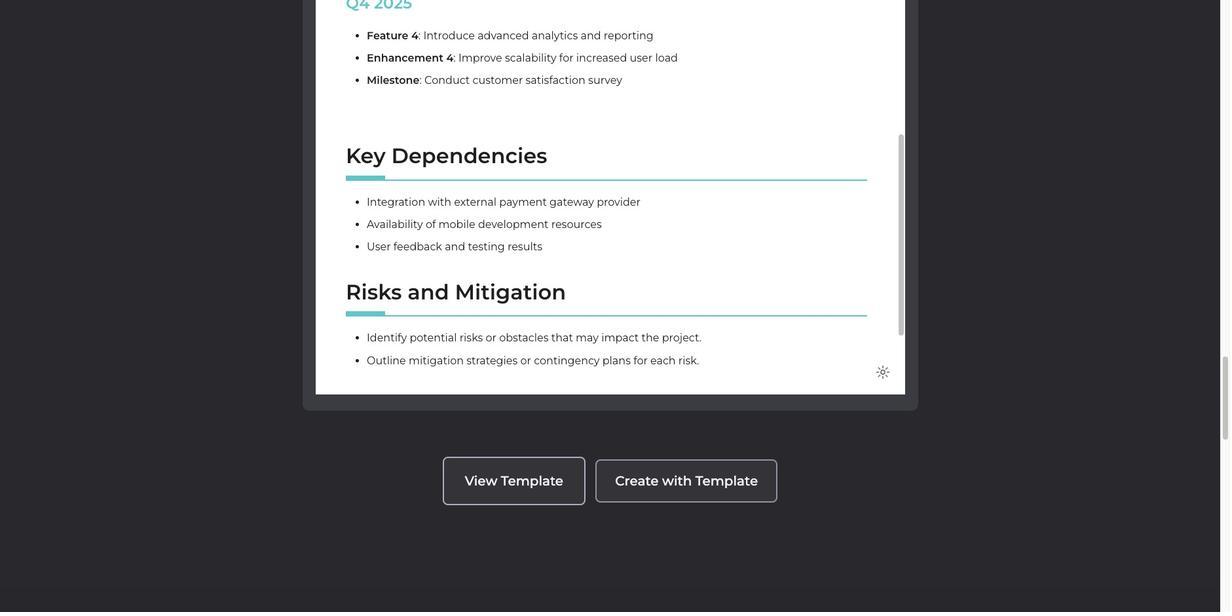 Task type: vqa. For each thing, say whether or not it's contained in the screenshot.
View Template at the bottom of the page
yes



Task type: locate. For each thing, give the bounding box(es) containing it.
template right view
[[501, 473, 564, 489]]

1 horizontal spatial template
[[696, 473, 758, 489]]

create with template link
[[596, 459, 778, 503]]

template right with
[[696, 473, 758, 489]]

create
[[616, 473, 659, 489]]

create with template
[[616, 473, 758, 489]]

1 template from the left
[[501, 473, 564, 489]]

template
[[501, 473, 564, 489], [696, 473, 758, 489]]

view template
[[465, 473, 564, 489]]

0 horizontal spatial template
[[501, 473, 564, 489]]



Task type: describe. For each thing, give the bounding box(es) containing it.
view
[[465, 473, 498, 489]]

view template link
[[443, 457, 586, 505]]

2 template from the left
[[696, 473, 758, 489]]

with
[[663, 473, 692, 489]]



